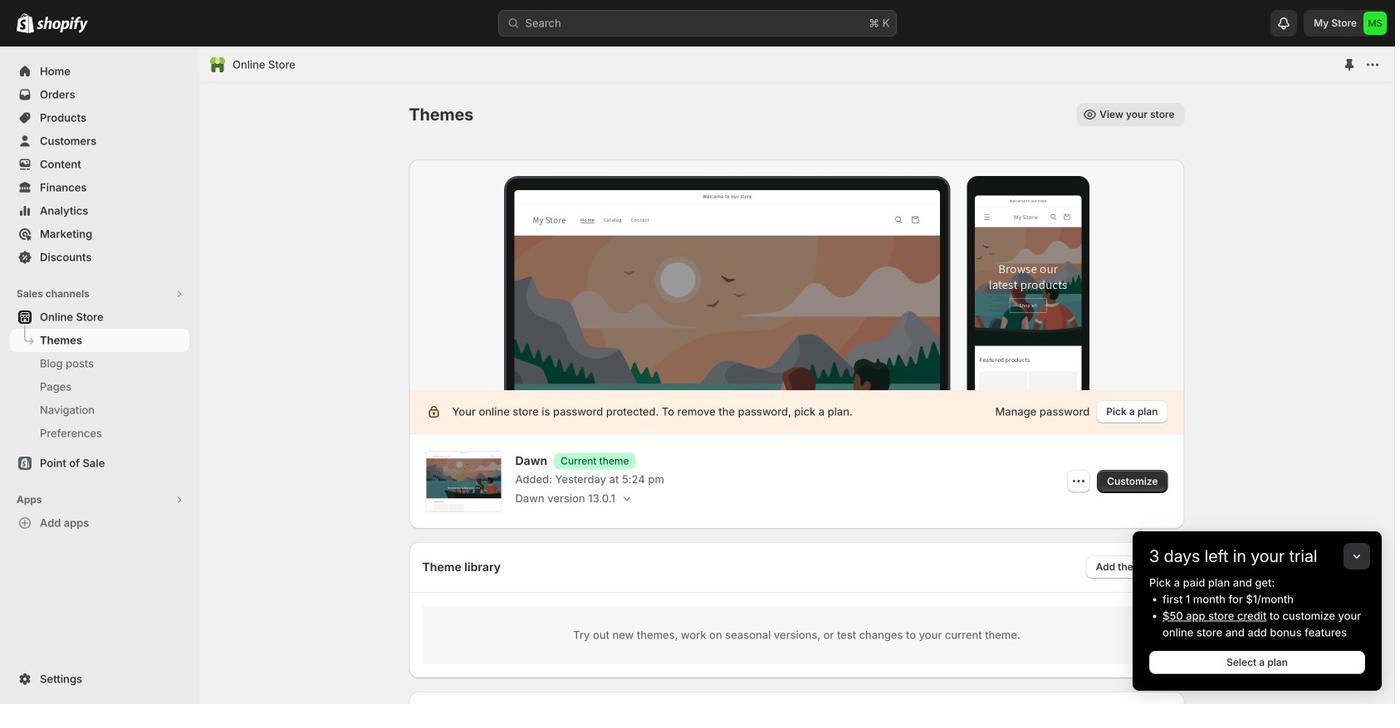 Task type: vqa. For each thing, say whether or not it's contained in the screenshot.
text field
no



Task type: describe. For each thing, give the bounding box(es) containing it.
online store image
[[209, 56, 226, 73]]

shopify image
[[37, 16, 88, 33]]



Task type: locate. For each thing, give the bounding box(es) containing it.
my store image
[[1364, 12, 1387, 35]]

shopify image
[[17, 13, 34, 33]]



